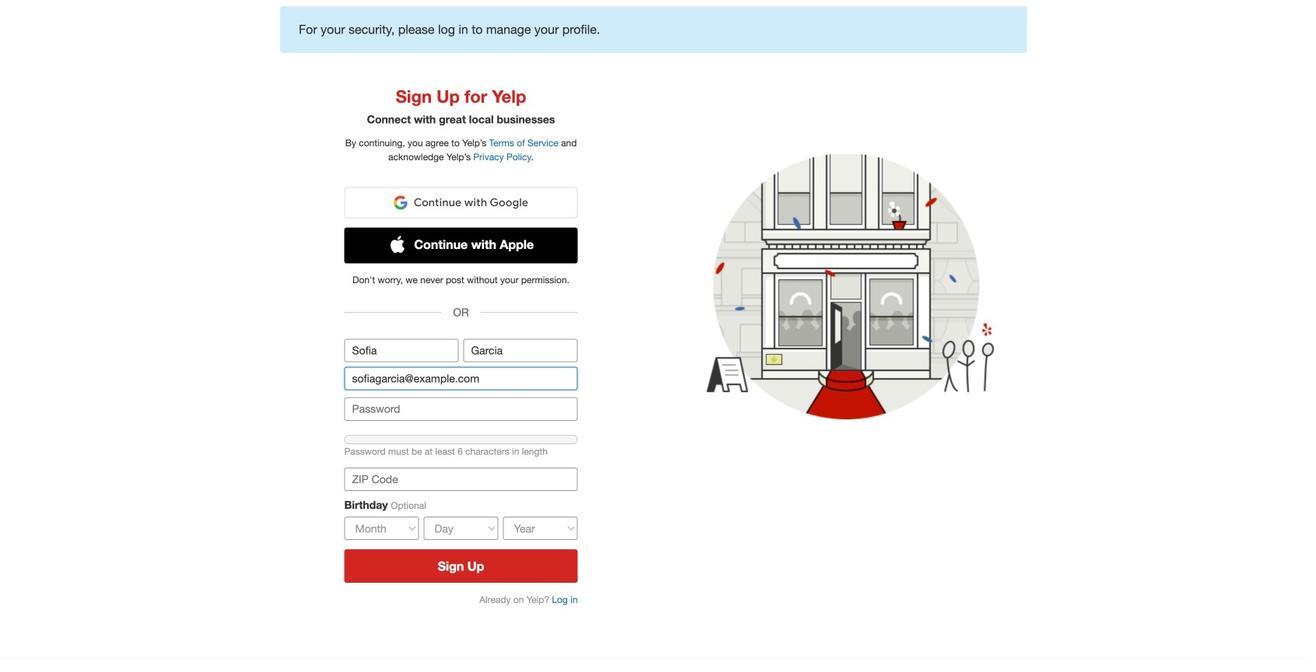 Task type: vqa. For each thing, say whether or not it's contained in the screenshot.
PASSWORD password field
yes



Task type: locate. For each thing, give the bounding box(es) containing it.
Last Name text field
[[464, 339, 578, 363]]

Password password field
[[344, 398, 578, 421]]



Task type: describe. For each thing, give the bounding box(es) containing it.
ZIP Code text field
[[344, 468, 578, 491]]

Email email field
[[344, 367, 578, 391]]

First Name text field
[[344, 339, 459, 363]]



